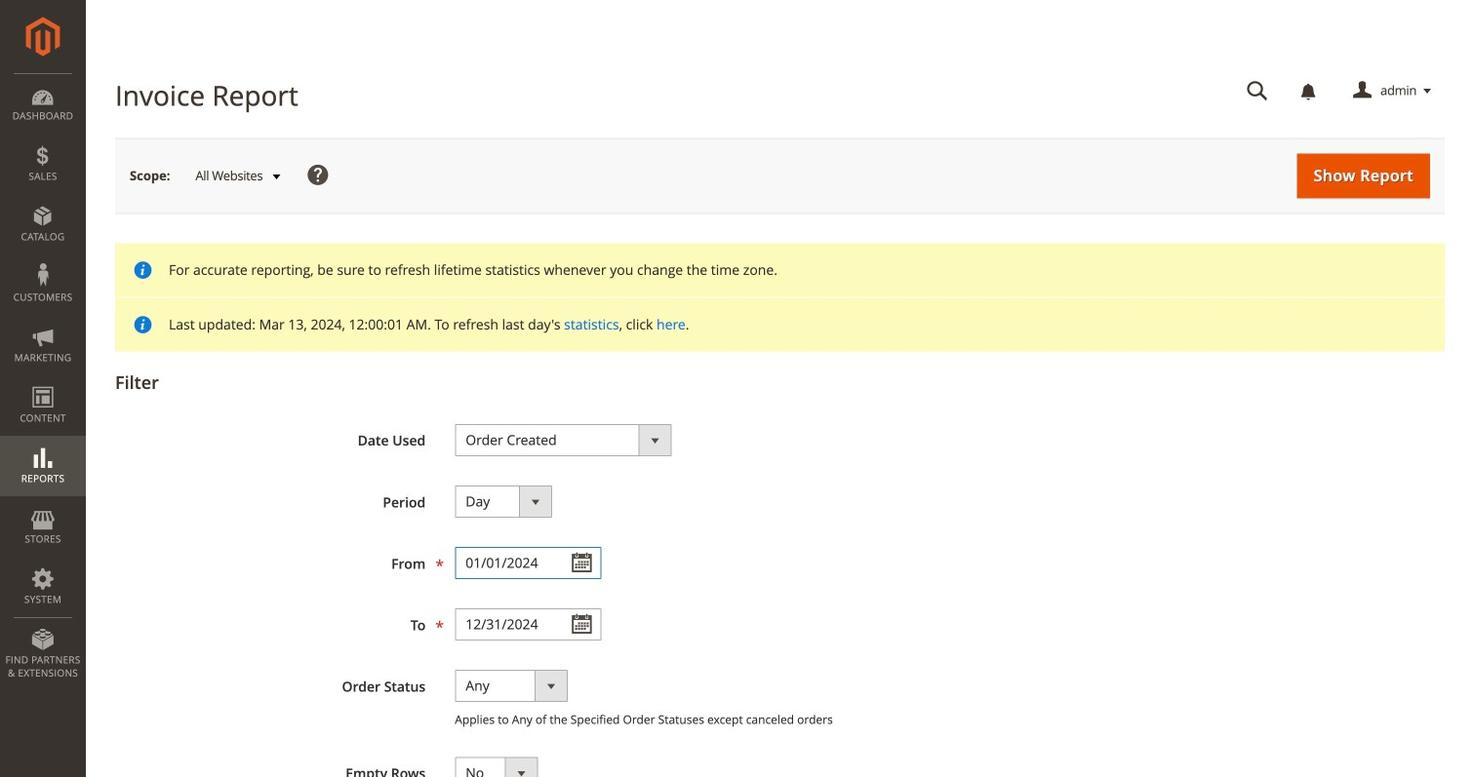 Task type: vqa. For each thing, say whether or not it's contained in the screenshot.
text field
yes



Task type: locate. For each thing, give the bounding box(es) containing it.
None text field
[[1234, 74, 1283, 108], [455, 548, 601, 580], [455, 609, 601, 641], [1234, 74, 1283, 108], [455, 548, 601, 580], [455, 609, 601, 641]]

menu bar
[[0, 73, 86, 690]]



Task type: describe. For each thing, give the bounding box(es) containing it.
magento admin panel image
[[26, 17, 60, 57]]



